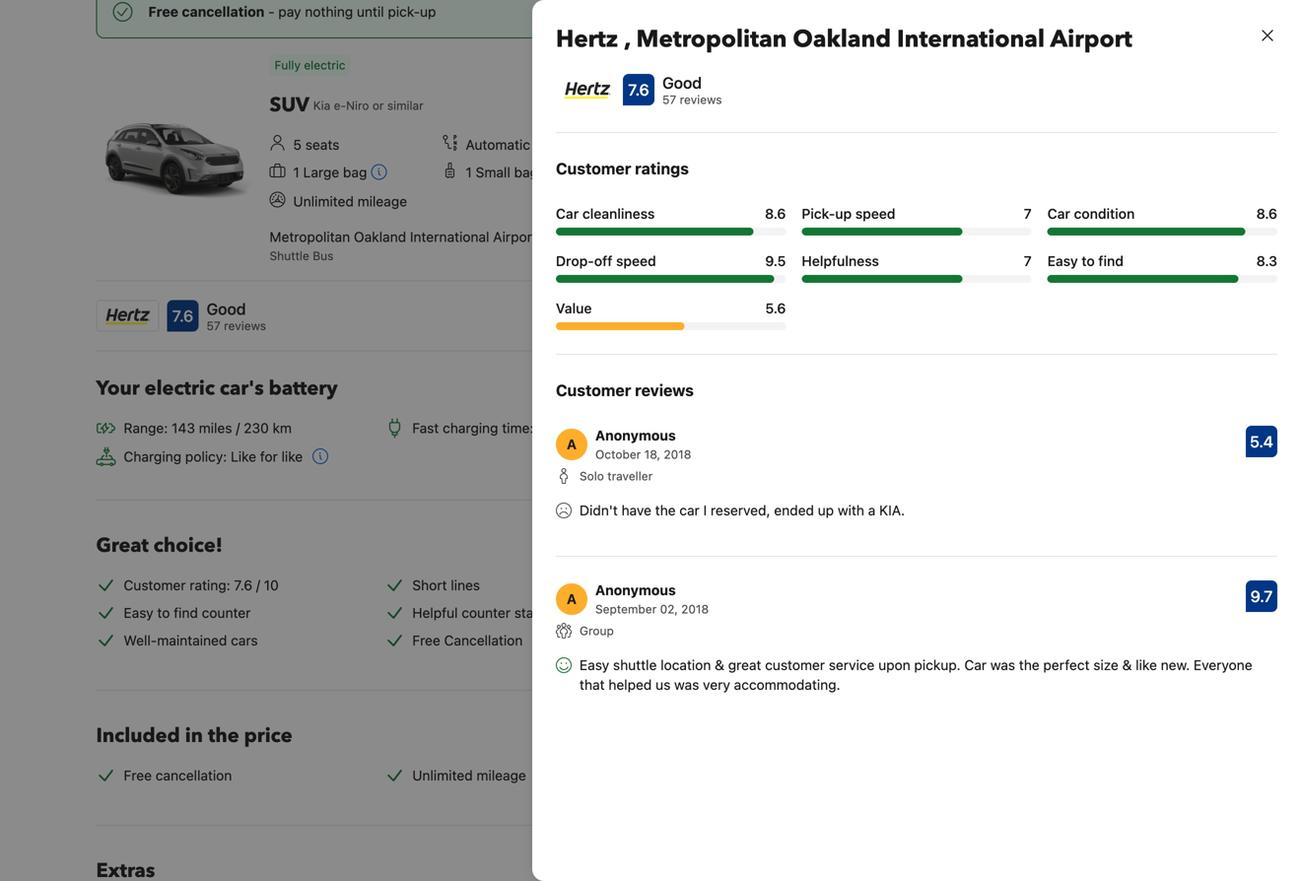Task type: locate. For each thing, give the bounding box(es) containing it.
0 vertical spatial metropolitan
[[636, 23, 787, 56]]

mileage inside the product card group
[[357, 193, 407, 209]]

was left perfect
[[990, 657, 1015, 673]]

oakland left sat, on the top of page
[[793, 23, 891, 56]]

find up well-maintained cars
[[174, 605, 198, 621]]

1 vertical spatial speed
[[616, 253, 656, 269]]

international inside dialog
[[897, 23, 1045, 56]]

oakland up view drop-off instructions in the right of the page
[[988, 193, 1044, 209]]

value
[[556, 300, 592, 316]]

bag
[[343, 164, 367, 180], [514, 164, 538, 180]]

1 horizontal spatial to
[[1082, 253, 1095, 269]]

car up drop-
[[556, 206, 579, 222]]

the for price
[[208, 722, 239, 750]]

have
[[621, 502, 651, 518]]

pick- for pick-up and drop-off
[[858, 2, 904, 29]]

18,
[[644, 447, 660, 461]]

1 vertical spatial 2018
[[681, 602, 709, 616]]

1 left small
[[466, 164, 472, 180]]

fast charging time: 44 mins
[[412, 420, 589, 436]]

for
[[260, 449, 278, 465], [899, 488, 920, 507]]

metropolitan inside metropolitan oakland international airport shuttle bus
[[270, 228, 350, 245]]

up right 9.5
[[801, 246, 818, 262]]

find inside "hertz , metropolitan oakland international airport" dialog
[[1098, 253, 1124, 269]]

2 1 from the left
[[466, 164, 472, 180]]

didn't
[[580, 502, 618, 518]]

like down km
[[281, 449, 303, 465]]

1 vertical spatial cancellation
[[156, 767, 232, 784]]

& right size
[[1122, 657, 1132, 673]]

counter up cancellation
[[462, 605, 511, 621]]

1 horizontal spatial pick-
[[858, 2, 904, 29]]

off down metropolitan oakland international airport
[[968, 240, 985, 256]]

1 horizontal spatial counter
[[462, 605, 511, 621]]

helpful
[[412, 605, 458, 621]]

8.6
[[765, 206, 786, 222], [1256, 206, 1277, 222]]

0 vertical spatial easy
[[1047, 253, 1078, 269]]

0 vertical spatial 7.6
[[628, 80, 649, 99]]

metropolitan
[[636, 23, 787, 56], [897, 193, 985, 209], [270, 228, 350, 245]]

electric right fully
[[304, 58, 345, 72]]

off down car cleanliness
[[594, 253, 612, 269]]

drop-
[[556, 253, 594, 269]]

unlimited mileage
[[293, 193, 407, 209], [412, 767, 526, 784]]

to
[[1082, 253, 1095, 269], [157, 605, 170, 621]]

0 horizontal spatial to
[[157, 605, 170, 621]]

cancellation down in
[[156, 767, 232, 784]]

i
[[703, 502, 707, 518]]

1 & from the left
[[715, 657, 724, 673]]

1 horizontal spatial bag
[[514, 164, 538, 180]]

hertz , metropolitan oakland international airport dialog
[[501, 0, 1301, 881]]

easy inside "easy shuttle location & great customer service upon pickup. car was the perfect size & like new.  everyone that helped us was very accommodating."
[[580, 657, 609, 673]]

choice!
[[154, 532, 223, 559]]

1 vertical spatial a
[[567, 591, 577, 607]]

easy to find 8.3 meter
[[1047, 275, 1277, 283]]

2 8.6 from the left
[[1256, 206, 1277, 222]]

2 horizontal spatial oakland
[[988, 193, 1044, 209]]

2018 right 02,
[[681, 602, 709, 616]]

1 horizontal spatial was
[[990, 657, 1015, 673]]

0 vertical spatial instructions
[[984, 122, 1059, 138]]

cancellation for free cancellation - pay nothing until pick-up
[[182, 3, 265, 20]]

charging
[[124, 449, 181, 465]]

0 vertical spatial view
[[897, 122, 928, 138]]

bag for 1 small bag
[[514, 164, 538, 180]]

well-
[[124, 632, 157, 649]]

reviews down good
[[680, 93, 722, 106]]

1 bag from the left
[[343, 164, 367, 180]]

1 vertical spatial reviews
[[635, 381, 694, 400]]

kia.
[[879, 502, 905, 518]]

1 vertical spatial find
[[174, 605, 198, 621]]

1 horizontal spatial oakland
[[793, 23, 891, 56]]

0 vertical spatial /
[[236, 420, 240, 436]]

1 vertical spatial view
[[897, 240, 928, 256]]

like
[[281, 449, 303, 465], [1136, 657, 1157, 673]]

0 vertical spatial electric
[[304, 58, 345, 72]]

0 vertical spatial for
[[260, 449, 278, 465]]

customer for customer ratings
[[556, 159, 631, 178]]

up right until
[[420, 3, 436, 20]]

2 bag from the left
[[514, 164, 538, 180]]

/ for electric
[[236, 420, 240, 436]]

price
[[858, 488, 895, 507]]

the for car
[[655, 502, 676, 518]]

off inside view drop-off instructions "button"
[[968, 240, 985, 256]]

this is rated good element
[[662, 71, 722, 95]]

for left 3
[[899, 488, 920, 507]]

pick- up sat, on the top of page
[[858, 2, 904, 29]]

/
[[236, 420, 240, 436], [256, 577, 260, 593]]

the right in
[[208, 722, 239, 750]]

cars
[[231, 632, 258, 649]]

drop- down pick-up speed 7 meter
[[932, 240, 968, 256]]

1 vertical spatial mileage
[[477, 767, 526, 784]]

to for easy to find counter
[[157, 605, 170, 621]]

view inside "button"
[[897, 240, 928, 256]]

8.6 up pay at pick-up
[[765, 206, 786, 222]]

up down ·
[[964, 122, 980, 138]]

easy
[[1047, 253, 1078, 269], [124, 605, 153, 621], [580, 657, 609, 673]]

0 horizontal spatial was
[[674, 677, 699, 693]]

was down location
[[674, 677, 699, 693]]

1 horizontal spatial 8.6
[[1256, 206, 1277, 222]]

1 horizontal spatial 7.6
[[628, 80, 649, 99]]

2 horizontal spatial pick-
[[932, 122, 964, 138]]

0 vertical spatial 7
[[1024, 206, 1032, 222]]

0 vertical spatial was
[[990, 657, 1015, 673]]

electric for your
[[145, 375, 215, 402]]

off up am
[[1027, 2, 1053, 29]]

2 7 from the top
[[1024, 253, 1032, 269]]

included
[[96, 722, 180, 750]]

1 vertical spatial instructions
[[989, 240, 1064, 256]]

7.6 left 57 in the top right of the page
[[628, 80, 649, 99]]

2 horizontal spatial metropolitan
[[897, 193, 985, 209]]

0 vertical spatial customer
[[556, 159, 631, 178]]

1 1 from the left
[[293, 164, 299, 180]]

great
[[96, 532, 149, 559]]

1 horizontal spatial unlimited mileage
[[412, 767, 526, 784]]

speed
[[855, 206, 895, 222], [616, 253, 656, 269]]

7 for helpfulness
[[1024, 253, 1032, 269]]

0 horizontal spatial pick-
[[388, 3, 420, 20]]

0 horizontal spatial counter
[[202, 605, 251, 621]]

easy to find
[[1047, 253, 1124, 269]]

car condition 8.6 meter
[[1047, 228, 1277, 236]]

instructions inside "view pick-up instructions" button
[[984, 122, 1059, 138]]

included in the price
[[96, 722, 292, 750]]

international
[[897, 23, 1045, 56], [1047, 193, 1134, 209], [410, 228, 489, 245]]

anonymous september 02, 2018
[[595, 582, 709, 616]]

1 horizontal spatial international
[[897, 23, 1045, 56]]

easy up well-
[[124, 605, 153, 621]]

1 horizontal spatial find
[[1098, 253, 1124, 269]]

metropolitan inside metropolitan oakland international airport
[[897, 193, 985, 209]]

important info button
[[698, 306, 818, 326]]

0 horizontal spatial easy
[[124, 605, 153, 621]]

bag for 1 large bag
[[343, 164, 367, 180]]

7.6
[[628, 80, 649, 99], [234, 577, 252, 593]]

1 vertical spatial free
[[412, 632, 440, 649]]

2 vertical spatial international
[[410, 228, 489, 245]]

anonymous up september at the bottom of the page
[[595, 582, 676, 598]]

2 a from the top
[[567, 591, 577, 607]]

1 left large at the left top of the page
[[293, 164, 299, 180]]

cancellation left -
[[182, 3, 265, 20]]

1 horizontal spatial /
[[256, 577, 260, 593]]

1 8.6 from the left
[[765, 206, 786, 222]]

0 horizontal spatial &
[[715, 657, 724, 673]]

up
[[904, 2, 929, 29], [420, 3, 436, 20], [964, 122, 980, 138], [835, 206, 852, 222], [801, 246, 818, 262], [818, 502, 834, 518]]

electric inside the product card group
[[304, 58, 345, 72]]

0 vertical spatial like
[[281, 449, 303, 465]]

similar
[[387, 99, 424, 112]]

metropolitan for metropolitan oakland international airport
[[897, 193, 985, 209]]

to down car condition
[[1082, 253, 1095, 269]]

0 vertical spatial the
[[655, 502, 676, 518]]

find for easy to find
[[1098, 253, 1124, 269]]

1 vertical spatial 7
[[1024, 253, 1032, 269]]

short lines
[[412, 577, 480, 593]]

drop- up 10:00
[[975, 2, 1027, 29]]

oakland down 1 large bag
[[354, 228, 406, 245]]

mins
[[559, 420, 589, 436]]

1 horizontal spatial metropolitan
[[636, 23, 787, 56]]

view for view pick-up instructions
[[897, 122, 928, 138]]

0 horizontal spatial the
[[208, 722, 239, 750]]

international inside metropolitan oakland international airport shuttle bus
[[410, 228, 489, 245]]

free for free cancellation - pay nothing until pick-up
[[148, 3, 178, 20]]

car left hire
[[858, 352, 880, 369]]

condition
[[1074, 206, 1135, 222]]

customer up mins
[[556, 381, 631, 400]]

metropolitan oakland international airport shuttle bus
[[270, 228, 537, 262]]

1 horizontal spatial mileage
[[477, 767, 526, 784]]

bag right small
[[514, 164, 538, 180]]

counter
[[202, 605, 251, 621], [462, 605, 511, 621]]

airport inside dialog
[[1050, 23, 1132, 56]]

metropolitan for metropolitan oakland international airport shuttle bus
[[270, 228, 350, 245]]

1 7 from the top
[[1024, 206, 1032, 222]]

airport up helpfulness 7 "meter"
[[897, 212, 946, 229]]

reviews
[[680, 93, 722, 106], [635, 381, 694, 400]]

airport right am
[[1050, 23, 1132, 56]]

traveller
[[607, 469, 653, 483]]

time:
[[502, 420, 534, 436]]

view pick-up instructions button
[[897, 120, 1059, 140]]

2 view from the top
[[897, 240, 928, 256]]

drop-off speed 9.5 meter
[[556, 275, 786, 283]]

customer for customer reviews
[[556, 381, 631, 400]]

new.
[[1161, 657, 1190, 673]]

very
[[703, 677, 730, 693]]

view for view drop-off instructions
[[897, 240, 928, 256]]

like left new.
[[1136, 657, 1157, 673]]

car right pickup.
[[964, 657, 987, 673]]

0 vertical spatial unlimited
[[293, 193, 354, 209]]

pick- down the dec
[[932, 122, 964, 138]]

view drop-off instructions button
[[897, 239, 1064, 258]]

bag right large at the left top of the page
[[343, 164, 367, 180]]

well-maintained cars
[[124, 632, 258, 649]]

view down pick-up speed 7 meter
[[897, 240, 928, 256]]

was
[[990, 657, 1015, 673], [674, 677, 699, 693]]

anonymous inside "anonymous september 02, 2018"
[[595, 582, 676, 598]]

pick- inside "hertz , metropolitan oakland international airport" dialog
[[802, 206, 835, 222]]

0 vertical spatial find
[[1098, 253, 1124, 269]]

1 horizontal spatial electric
[[304, 58, 345, 72]]

2 vertical spatial customer
[[124, 577, 186, 593]]

metropolitan up this is rated good element
[[636, 23, 787, 56]]

seats
[[305, 137, 339, 153]]

5.4
[[1250, 432, 1273, 451]]

1 vertical spatial like
[[1136, 657, 1157, 673]]

1 view from the top
[[897, 122, 928, 138]]

everyone
[[1194, 657, 1252, 673]]

metropolitan up bus
[[270, 228, 350, 245]]

0 horizontal spatial unlimited
[[293, 193, 354, 209]]

0 vertical spatial pick-
[[858, 2, 904, 29]]

1 horizontal spatial pick-
[[769, 246, 801, 262]]

easy down car condition
[[1047, 253, 1078, 269]]

reviews up anonymous october 18, 2018
[[635, 381, 694, 400]]

10:00
[[975, 47, 1010, 63]]

2 vertical spatial easy
[[580, 657, 609, 673]]

find
[[1098, 253, 1124, 269], [174, 605, 198, 621]]

2018 for 5.4
[[664, 447, 691, 461]]

fast
[[412, 420, 439, 436]]

ratings
[[635, 159, 689, 178]]

1 vertical spatial the
[[1019, 657, 1040, 673]]

oakland
[[793, 23, 891, 56], [988, 193, 1044, 209], [354, 228, 406, 245]]

0 vertical spatial free
[[148, 3, 178, 20]]

0 vertical spatial pick-
[[388, 3, 420, 20]]

airport inside metropolitan oakland international airport shuttle bus
[[493, 228, 537, 245]]

8.6 for car cleanliness
[[765, 206, 786, 222]]

price
[[244, 722, 292, 750]]

2018 inside anonymous october 18, 2018
[[664, 447, 691, 461]]

service
[[829, 657, 875, 673]]

1 vertical spatial anonymous
[[595, 582, 676, 598]]

2 counter from the left
[[462, 605, 511, 621]]

/ for choice!
[[256, 577, 260, 593]]

2 anonymous from the top
[[595, 582, 676, 598]]

customer up car cleanliness
[[556, 159, 631, 178]]

1 vertical spatial pick-
[[932, 122, 964, 138]]

pick-
[[858, 2, 904, 29], [802, 206, 835, 222]]

2018 right 18,
[[664, 447, 691, 461]]

a down mins
[[567, 436, 577, 452]]

car left condition
[[1047, 206, 1070, 222]]

0 horizontal spatial like
[[281, 449, 303, 465]]

7 for pick-up speed
[[1024, 206, 1032, 222]]

metropolitan up pick-up speed 7 meter
[[897, 193, 985, 209]]

oakland inside metropolitan oakland international airport shuttle bus
[[354, 228, 406, 245]]

5
[[293, 137, 302, 153]]

0 horizontal spatial drop-
[[932, 240, 968, 256]]

7.6 left 10
[[234, 577, 252, 593]]

2 vertical spatial the
[[208, 722, 239, 750]]

1 vertical spatial international
[[1047, 193, 1134, 209]]

supplied by hertz image
[[97, 301, 158, 331]]

1 horizontal spatial easy
[[580, 657, 609, 673]]

our customers have rated this rental company at this location 7.6 out of 10. element
[[623, 74, 654, 105]]

0 vertical spatial 2018
[[664, 447, 691, 461]]

2018 inside "anonymous september 02, 2018"
[[681, 602, 709, 616]]

instructions down metropolitan oakland international airport
[[989, 240, 1064, 256]]

0 vertical spatial to
[[1082, 253, 1095, 269]]

car hire charge
[[858, 352, 956, 369]]

customer down great choice!
[[124, 577, 186, 593]]

oakland for metropolitan oakland international airport
[[988, 193, 1044, 209]]

electric up 143
[[145, 375, 215, 402]]

8.6 for car condition
[[1256, 206, 1277, 222]]

anonymous inside anonymous october 18, 2018
[[595, 427, 676, 444]]

oakland inside metropolitan oakland international airport
[[988, 193, 1044, 209]]

8.6 up 8.3
[[1256, 206, 1277, 222]]

1 anonymous from the top
[[595, 427, 676, 444]]

/ left 230
[[236, 420, 240, 436]]

hertz
[[556, 23, 618, 56]]

0 vertical spatial mileage
[[357, 193, 407, 209]]

pick- right at
[[769, 246, 801, 262]]

like inside "easy shuttle location & great customer service upon pickup. car was the perfect size & like new.  everyone that helped us was very accommodating."
[[1136, 657, 1157, 673]]

to inside "hertz , metropolitan oakland international airport" dialog
[[1082, 253, 1095, 269]]

up inside the product card group
[[801, 246, 818, 262]]

up up helpfulness
[[835, 206, 852, 222]]

to up well-maintained cars
[[157, 605, 170, 621]]

0 vertical spatial international
[[897, 23, 1045, 56]]

instructions down am
[[984, 122, 1059, 138]]

0 horizontal spatial oakland
[[354, 228, 406, 245]]

2 horizontal spatial airport
[[1050, 23, 1132, 56]]

view down sat, on the top of page
[[897, 122, 928, 138]]

view inside button
[[897, 122, 928, 138]]

airport inside metropolitan oakland international airport
[[897, 212, 946, 229]]

1 horizontal spatial the
[[655, 502, 676, 518]]

7 down metropolitan oakland international airport
[[1024, 253, 1032, 269]]

,
[[624, 23, 630, 56]]

anonymous up 18,
[[595, 427, 676, 444]]

speed up drop-off speed 9.5 meter on the top of the page
[[616, 253, 656, 269]]

1 a from the top
[[567, 436, 577, 452]]

0 horizontal spatial mileage
[[357, 193, 407, 209]]

didn't have the car i reserved, ended up with a kia.
[[580, 502, 905, 518]]

1 vertical spatial customer
[[556, 381, 631, 400]]

1 vertical spatial /
[[256, 577, 260, 593]]

lines
[[451, 577, 480, 593]]

cleanliness
[[582, 206, 655, 222]]

pick- inside button
[[932, 122, 964, 138]]

for right like
[[260, 449, 278, 465]]

1 vertical spatial easy
[[124, 605, 153, 621]]

bus
[[313, 249, 334, 262]]

important info
[[725, 307, 818, 324]]

1 vertical spatial electric
[[145, 375, 215, 402]]

pick- up helpfulness
[[802, 206, 835, 222]]

a
[[868, 502, 876, 518]]

7 up view drop-off instructions in the right of the page
[[1024, 206, 1032, 222]]

0 horizontal spatial metropolitan
[[270, 228, 350, 245]]

1 vertical spatial 7.6
[[234, 577, 252, 593]]

anonymous october 18, 2018
[[595, 427, 691, 461]]

free cancellation
[[412, 632, 523, 649]]

pick-up speed 7 meter
[[802, 228, 1032, 236]]

1 vertical spatial pick-
[[802, 206, 835, 222]]

metropolitan oakland international airport
[[897, 193, 1134, 229]]

charging
[[443, 420, 498, 436]]

speed up pick-up speed 7 meter
[[855, 206, 895, 222]]

easy up that
[[580, 657, 609, 673]]

until
[[357, 3, 384, 20]]

anonymous for 5.4
[[595, 427, 676, 444]]

2
[[955, 47, 963, 63]]

a right staff on the bottom of page
[[567, 591, 577, 607]]

0 vertical spatial a
[[567, 436, 577, 452]]

find down condition
[[1098, 253, 1124, 269]]

the left perfect
[[1019, 657, 1040, 673]]

1 vertical spatial to
[[157, 605, 170, 621]]

pick- right until
[[388, 3, 420, 20]]

·
[[967, 47, 971, 63]]

0 vertical spatial drop-
[[975, 2, 1027, 29]]

&
[[715, 657, 724, 673], [1122, 657, 1132, 673]]

up inside button
[[964, 122, 980, 138]]

instructions for view pick-up instructions
[[984, 122, 1059, 138]]

0 horizontal spatial international
[[410, 228, 489, 245]]

1 horizontal spatial unlimited
[[412, 767, 473, 784]]

1 horizontal spatial drop-
[[975, 2, 1027, 29]]

& up very
[[715, 657, 724, 673]]

0 horizontal spatial unlimited mileage
[[293, 193, 407, 209]]

1 vertical spatial was
[[674, 677, 699, 693]]

car cleanliness 8.6 meter
[[556, 228, 786, 236]]

international inside metropolitan oakland international airport
[[1047, 193, 1134, 209]]

counter down rating:
[[202, 605, 251, 621]]

instructions inside view drop-off instructions "button"
[[989, 240, 1064, 256]]

customer rating: 7.6 / 10
[[124, 577, 279, 593]]

the left car on the bottom of page
[[655, 502, 676, 518]]

0 horizontal spatial 8.6
[[765, 206, 786, 222]]

/ left 10
[[256, 577, 260, 593]]

airport down 1 small bag
[[493, 228, 537, 245]]

price for 3 days:
[[858, 488, 977, 507]]

easy to find counter
[[124, 605, 251, 621]]

1 horizontal spatial &
[[1122, 657, 1132, 673]]

your
[[96, 375, 140, 402]]

0 horizontal spatial /
[[236, 420, 240, 436]]

1 horizontal spatial speed
[[855, 206, 895, 222]]



Task type: vqa. For each thing, say whether or not it's contained in the screenshot.
Families
no



Task type: describe. For each thing, give the bounding box(es) containing it.
car
[[679, 502, 700, 518]]

1 counter from the left
[[202, 605, 251, 621]]

easy shuttle location & great customer service upon pickup. car was the perfect size & like new.  everyone that helped us was very accommodating.
[[580, 657, 1252, 693]]

helpful counter staff
[[412, 605, 543, 621]]

with
[[838, 502, 864, 518]]

good
[[662, 73, 702, 92]]

drop-off speed
[[556, 253, 656, 269]]

5 seats
[[293, 137, 339, 153]]

international for metropolitan oakland international airport shuttle bus
[[410, 228, 489, 245]]

hertz , metropolitan oakland international airport
[[556, 23, 1132, 56]]

reserved,
[[711, 502, 770, 518]]

speed for pick-up speed
[[855, 206, 895, 222]]

charge
[[912, 352, 956, 369]]

2018 for 9.7
[[681, 602, 709, 616]]

a for 9.7
[[567, 591, 577, 607]]

charging policy: like for like
[[124, 449, 303, 465]]

car inside "easy shuttle location & great customer service upon pickup. car was the perfect size & like new.  everyone that helped us was very accommodating."
[[964, 657, 987, 673]]

like
[[231, 449, 256, 465]]

57
[[662, 93, 676, 106]]

good 57 reviews
[[662, 73, 722, 106]]

fully
[[275, 58, 301, 72]]

maintained
[[157, 632, 227, 649]]

important
[[725, 307, 789, 324]]

helpfulness
[[802, 253, 879, 269]]

cancellation for free cancellation
[[156, 767, 232, 784]]

nothing
[[305, 3, 353, 20]]

great choice!
[[96, 532, 223, 559]]

solo
[[580, 469, 604, 483]]

oakland inside dialog
[[793, 23, 891, 56]]

3
[[924, 488, 934, 507]]

this customer rated this rental company at this location 9.7 out of 10. element
[[1246, 581, 1277, 612]]

1 for 1 large bag
[[293, 164, 299, 180]]

5.6
[[765, 300, 786, 316]]

9.5
[[765, 253, 786, 269]]

pick- inside the product card group
[[769, 246, 801, 262]]

customer reviews
[[556, 381, 694, 400]]

automatic
[[466, 137, 530, 153]]

easy for easy to find
[[1047, 253, 1078, 269]]

accommodating.
[[734, 677, 840, 693]]

1 horizontal spatial for
[[899, 488, 920, 507]]

your electric car's battery
[[96, 375, 338, 402]]

perfect
[[1043, 657, 1090, 673]]

230
[[244, 420, 269, 436]]

car for car condition
[[1047, 206, 1070, 222]]

us
[[656, 677, 671, 693]]

drop- inside "button"
[[932, 240, 968, 256]]

1 for 1 small bag
[[466, 164, 472, 180]]

unlimited mileage inside the product card group
[[293, 193, 407, 209]]

suv kia e-niro or similar
[[270, 92, 424, 119]]

find for easy to find counter
[[174, 605, 198, 621]]

free cancellation
[[124, 767, 232, 784]]

airport for metropolitan oakland international airport shuttle bus
[[493, 228, 537, 245]]

customer for customer rating: 7.6 / 10
[[124, 577, 186, 593]]

value 5.6 meter
[[556, 322, 786, 330]]

free for free cancellation
[[124, 767, 152, 784]]

sat,
[[897, 47, 922, 63]]

great
[[728, 657, 761, 673]]

1 vertical spatial unlimited mileage
[[412, 767, 526, 784]]

airport for metropolitan oakland international airport
[[897, 212, 946, 229]]

metropolitan inside dialog
[[636, 23, 787, 56]]

$224.97
[[1121, 352, 1173, 369]]

hertz image
[[556, 74, 619, 105]]

ended
[[774, 502, 814, 518]]

44
[[537, 420, 555, 436]]

dec
[[926, 47, 951, 63]]

e-
[[334, 99, 346, 112]]

solo traveller
[[580, 469, 653, 483]]

reviews inside the good 57 reviews
[[680, 93, 722, 106]]

off inside "hertz , metropolitan oakland international airport" dialog
[[594, 253, 612, 269]]

october
[[595, 447, 641, 461]]

anonymous for 9.7
[[595, 582, 676, 598]]

kia
[[313, 99, 330, 112]]

car cleanliness
[[556, 206, 655, 222]]

car for car cleanliness
[[556, 206, 579, 222]]

car for car hire charge
[[858, 352, 880, 369]]

miles
[[199, 420, 232, 436]]

international for metropolitan oakland international airport
[[1047, 193, 1134, 209]]

hire
[[884, 352, 908, 369]]

electric for fully
[[304, 58, 345, 72]]

10
[[264, 577, 279, 593]]

policy:
[[185, 449, 227, 465]]

short
[[412, 577, 447, 593]]

range: 143 miles / 230 km
[[124, 420, 292, 436]]

pay at pick-up
[[727, 246, 818, 262]]

unlimited inside the product card group
[[293, 193, 354, 209]]

up left "with"
[[818, 502, 834, 518]]

a for 5.4
[[567, 436, 577, 452]]

days:
[[938, 488, 977, 507]]

free for free cancellation
[[412, 632, 440, 649]]

product card group
[[96, 46, 841, 334]]

pick- for pick-up speed
[[802, 206, 835, 222]]

am
[[1014, 47, 1035, 63]]

pay
[[727, 246, 749, 262]]

in
[[185, 722, 203, 750]]

2 horizontal spatial off
[[1027, 2, 1053, 29]]

customer
[[765, 657, 825, 673]]

helpfulness 7 meter
[[802, 275, 1032, 283]]

this customer rated this rental company at this location 5.4 out of 10. element
[[1246, 426, 1277, 457]]

to for easy to find
[[1082, 253, 1095, 269]]

that
[[580, 677, 605, 693]]

cancellation
[[444, 632, 523, 649]]

up left and
[[904, 2, 929, 29]]

oakland for metropolitan oakland international airport shuttle bus
[[354, 228, 406, 245]]

0 horizontal spatial for
[[260, 449, 278, 465]]

easy for easy to find counter
[[124, 605, 153, 621]]

easy for easy shuttle location & great customer service upon pickup. car was the perfect size & like new.  everyone that helped us was very accommodating.
[[580, 657, 609, 673]]

large
[[303, 164, 339, 180]]

143
[[172, 420, 195, 436]]

rating:
[[190, 577, 230, 593]]

staff
[[514, 605, 543, 621]]

and
[[934, 2, 970, 29]]

2 & from the left
[[1122, 657, 1132, 673]]

the inside "easy shuttle location & great customer service upon pickup. car was the perfect size & like new.  everyone that helped us was very accommodating."
[[1019, 657, 1040, 673]]

customer ratings
[[556, 159, 689, 178]]

7.6 inside "hertz , metropolitan oakland international airport" dialog
[[628, 80, 649, 99]]

instructions for view drop-off instructions
[[989, 240, 1064, 256]]

fully electric
[[275, 58, 345, 72]]

helped
[[608, 677, 652, 693]]

small
[[476, 164, 510, 180]]

sat, dec 2 · 10:00 am
[[897, 47, 1035, 63]]

1 vertical spatial unlimited
[[412, 767, 473, 784]]

speed for drop-off speed
[[616, 253, 656, 269]]

car condition
[[1047, 206, 1135, 222]]

view pick-up instructions
[[897, 122, 1059, 138]]



